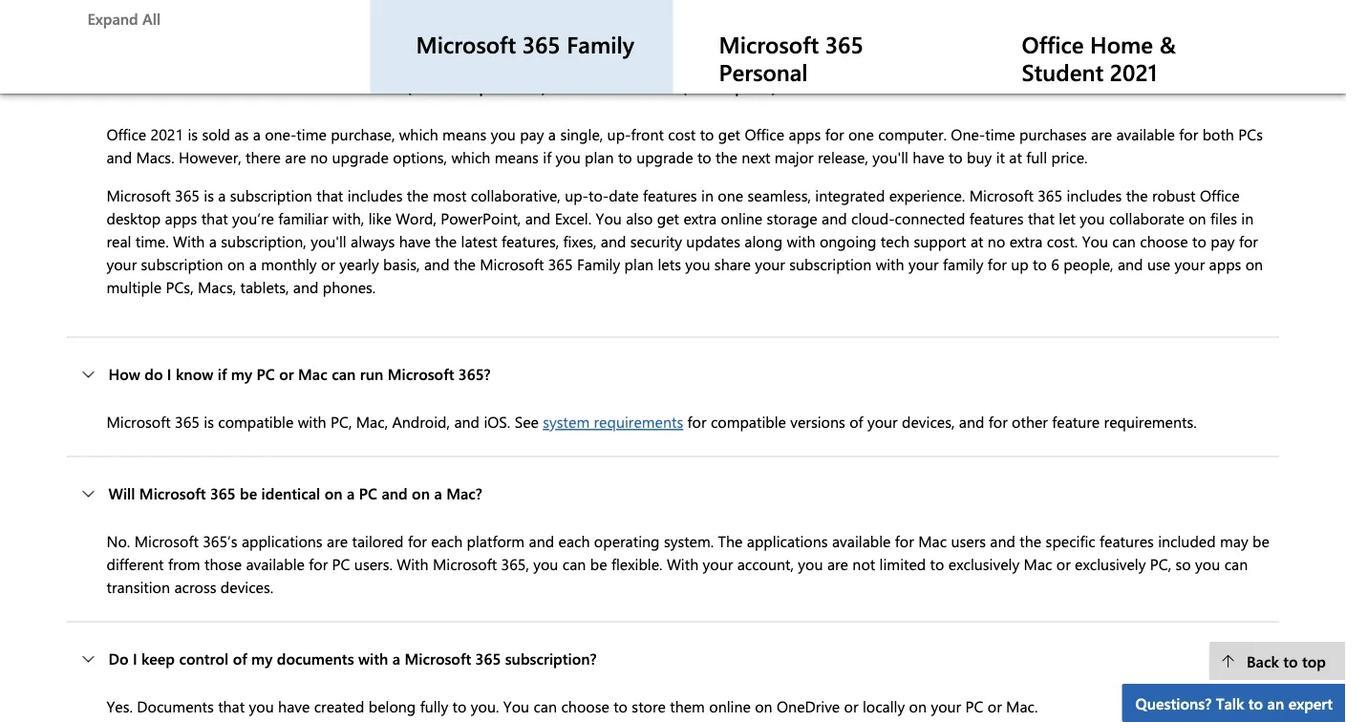 Task type: vqa. For each thing, say whether or not it's contained in the screenshot.
plus
no



Task type: locate. For each thing, give the bounding box(es) containing it.
or inside microsoft 365 is a subscription that includes the most collaborative, up-to-date features in one seamless, integrated experience. microsoft 365 includes the robust office desktop apps that you're familiar with, like word, powerpoint, and excel. you also get extra online storage and cloud-connected features that let you collaborate on files in real time. with a subscription, you'll always have the latest features, fixes, and security updates along with ongoing tech support at no extra cost. you can choose to pay for your subscription on a monthly or yearly basis, and the microsoft 365 family plan lets you share your subscription with your family for up to 6 people, and use your apps on multiple pcs, macs, tablets, and phones.
[[321, 254, 335, 275]]

is inside the "office 2021 is sold as a one-time purchase, which means you pay a single, up-front cost to get office apps for one computer. one-time purchases are available for both pcs and macs. however, there are no upgrade options, which means if you plan to upgrade to the next major release, you'll have to buy it at full price."
[[188, 124, 198, 145]]

2 horizontal spatial mac
[[1024, 554, 1053, 575]]

back
[[1247, 651, 1279, 671]]

1 horizontal spatial applications
[[747, 531, 828, 552]]

the inside dropdown button
[[160, 77, 183, 97]]

word,
[[396, 208, 437, 229]]

0 horizontal spatial of
[[233, 649, 247, 670]]

mac left run
[[298, 364, 328, 385]]

do i keep control of my documents with a microsoft 365 subscription?
[[108, 649, 597, 670]]

0 horizontal spatial be
[[240, 484, 257, 504]]

1 horizontal spatial exclusively
[[1075, 554, 1146, 575]]

0 horizontal spatial choose
[[561, 697, 609, 717]]

requirements.
[[1104, 412, 1197, 433]]

expand all button
[[67, 0, 174, 38]]

no inside microsoft 365 is a subscription that includes the most collaborative, up-to-date features in one seamless, integrated experience. microsoft 365 includes the robust office desktop apps that you're familiar with, like word, powerpoint, and excel. you also get extra online storage and cloud-connected features that let you collaborate on files in real time. with a subscription, you'll always have the latest features, fixes, and security updates along with ongoing tech support at no extra cost. you can choose to pay for your subscription on a monthly or yearly basis, and the microsoft 365 family plan lets you share your subscription with your family for up to 6 people, and use your apps on multiple pcs, macs, tablets, and phones.
[[988, 231, 1006, 252]]

how do i know if my pc or mac can run microsoft 365?
[[108, 364, 491, 385]]

cloud-
[[852, 208, 895, 229]]

can left run
[[332, 364, 356, 385]]

in up updates at top
[[701, 186, 714, 206]]

means up options, on the left top of page
[[443, 124, 487, 145]]

available up "devices."
[[246, 554, 305, 575]]

the down 'latest'
[[454, 254, 476, 275]]

up-
[[607, 124, 631, 145], [565, 186, 589, 206]]

online up along
[[721, 208, 763, 229]]

1 vertical spatial of
[[233, 649, 247, 670]]

0 vertical spatial apps
[[789, 124, 821, 145]]

see
[[515, 412, 539, 433]]

2 each from the left
[[559, 531, 590, 552]]

purchases
[[1020, 124, 1087, 145]]

online
[[721, 208, 763, 229], [709, 697, 751, 717]]

0 horizontal spatial plan
[[585, 147, 614, 168]]

1 vertical spatial family
[[577, 254, 620, 275]]

will microsoft 365 be identical on a pc and on a mac?
[[108, 484, 483, 504]]

expand
[[87, 9, 138, 29]]

1 vertical spatial means
[[495, 147, 539, 168]]

0 vertical spatial if
[[543, 147, 552, 168]]

be down operating
[[590, 554, 607, 575]]

will microsoft 365 be identical on a pc and on a mac? button
[[67, 458, 1279, 531]]

basis,
[[383, 254, 420, 275]]

choose up use
[[1140, 231, 1188, 252]]

1 vertical spatial plan
[[625, 254, 654, 275]]

365?
[[459, 364, 491, 385]]

0 horizontal spatial get
[[657, 208, 679, 229]]

6
[[1051, 254, 1060, 275]]

features up also
[[643, 186, 697, 206]]

time.
[[135, 231, 169, 252]]

1 upgrade from the left
[[332, 147, 389, 168]]

exclusively
[[949, 554, 1020, 575], [1075, 554, 1146, 575]]

to
[[700, 124, 714, 145], [618, 147, 632, 168], [697, 147, 712, 168], [949, 147, 963, 168], [1193, 231, 1207, 252], [1033, 254, 1047, 275], [930, 554, 945, 575], [1284, 651, 1298, 671], [1249, 693, 1263, 713], [453, 697, 467, 717], [614, 697, 628, 717]]

my right know
[[231, 364, 252, 385]]

are
[[1091, 124, 1112, 145], [285, 147, 306, 168], [327, 531, 348, 552], [827, 554, 849, 575]]

0 horizontal spatial upgrade
[[332, 147, 389, 168]]

have left 'created'
[[278, 697, 310, 717]]

have inside microsoft 365 is a subscription that includes the most collaborative, up-to-date features in one seamless, integrated experience. microsoft 365 includes the robust office desktop apps that you're familiar with, like word, powerpoint, and excel. you also get extra online storage and cloud-connected features that let you collaborate on files in real time. with a subscription, you'll always have the latest features, fixes, and security updates along with ongoing tech support at no extra cost. you can choose to pay for your subscription on a monthly or yearly basis, and the microsoft 365 family plan lets you share your subscription with your family for up to 6 people, and use your apps on multiple pcs, macs, tablets, and phones.
[[399, 231, 431, 252]]

0 vertical spatial available
[[1117, 124, 1175, 145]]

a
[[253, 124, 261, 145], [548, 124, 556, 145], [218, 186, 226, 206], [209, 231, 217, 252], [249, 254, 257, 275], [347, 484, 355, 504], [434, 484, 442, 504], [392, 649, 400, 670]]

2 horizontal spatial apps
[[1209, 254, 1242, 275]]

0 vertical spatial get
[[718, 124, 741, 145]]

to left top at bottom
[[1284, 651, 1298, 671]]

one up release,
[[849, 124, 874, 145]]

pay
[[520, 124, 544, 145], [1211, 231, 1235, 252]]

available inside the "office 2021 is sold as a one-time purchase, which means you pay a single, up-front cost to get office apps for one computer. one-time purchases are available for both pcs and macs. however, there are no upgrade options, which means if you plan to upgrade to the next major release, you'll have to buy it at full price."
[[1117, 124, 1175, 145]]

your down the
[[703, 554, 733, 575]]

1 vertical spatial at
[[971, 231, 984, 252]]

2 vertical spatial apps
[[1209, 254, 1242, 275]]

0 vertical spatial my
[[231, 364, 252, 385]]

have
[[913, 147, 945, 168], [399, 231, 431, 252], [278, 697, 310, 717]]

0 vertical spatial at
[[1009, 147, 1022, 168]]

0 horizontal spatial mac
[[298, 364, 328, 385]]

0 vertical spatial you
[[596, 208, 622, 229]]

you right you.
[[503, 697, 529, 717]]

office inside microsoft 365 is a subscription that includes the most collaborative, up-to-date features in one seamless, integrated experience. microsoft 365 includes the robust office desktop apps that you're familiar with, like word, powerpoint, and excel. you also get extra online storage and cloud-connected features that let you collaborate on files in real time. with a subscription, you'll always have the latest features, fixes, and security updates along with ongoing tech support at no extra cost. you can choose to pay for your subscription on a monthly or yearly basis, and the microsoft 365 family plan lets you share your subscription with your family for up to 6 people, and use your apps on multiple pcs, macs, tablets, and phones.
[[1200, 186, 1240, 206]]

a up belong
[[392, 649, 400, 670]]

1 vertical spatial up-
[[565, 186, 589, 206]]

1 vertical spatial you'll
[[311, 231, 347, 252]]

0 horizontal spatial if
[[218, 364, 227, 385]]

if right know
[[218, 364, 227, 385]]

be
[[240, 484, 257, 504], [1253, 531, 1270, 552], [590, 554, 607, 575]]

1 horizontal spatial one
[[849, 124, 874, 145]]

pc left 'users.'
[[332, 554, 350, 575]]

1 horizontal spatial at
[[1009, 147, 1022, 168]]

be right may
[[1253, 531, 1270, 552]]

account,
[[737, 554, 794, 575]]

subscription?
[[505, 649, 597, 670]]

pc,
[[331, 412, 352, 433], [1150, 554, 1172, 575]]

my for if
[[231, 364, 252, 385]]

what's the difference between office 2021 (one-time purchase) and microsoft 365 (subscription)? button
[[67, 51, 1279, 123]]

platform
[[467, 531, 525, 552]]

apps
[[789, 124, 821, 145], [165, 208, 197, 229], [1209, 254, 1242, 275]]

you'll down with, on the left
[[311, 231, 347, 252]]

macs,
[[198, 277, 236, 298]]

0 horizontal spatial each
[[431, 531, 463, 552]]

2 upgrade from the left
[[637, 147, 693, 168]]

at right "it"
[[1009, 147, 1022, 168]]

2 horizontal spatial have
[[913, 147, 945, 168]]

0 vertical spatial plan
[[585, 147, 614, 168]]

get
[[718, 124, 741, 145], [657, 208, 679, 229]]

1 horizontal spatial time
[[444, 77, 475, 97]]

the left the specific on the bottom of the page
[[1020, 531, 1042, 552]]

the up collaborate
[[1126, 186, 1148, 206]]

0 horizontal spatial with
[[173, 231, 205, 252]]

features
[[643, 186, 697, 206], [970, 208, 1024, 229], [1100, 531, 1154, 552]]

1 vertical spatial features
[[970, 208, 1024, 229]]

2021 left (one-
[[371, 77, 402, 97]]

features inside no. microsoft 365's applications are tailored for each platform and each operating system. the applications available for mac users and the specific features included may be different from those available for pc users. with microsoft 365, you can be flexible. with your account, you are not limited to exclusively mac or exclusively pc, so you can transition across devices.
[[1100, 531, 1154, 552]]

limited
[[880, 554, 926, 575]]

or inside dropdown button
[[279, 364, 294, 385]]

my for of
[[251, 649, 273, 670]]

1 horizontal spatial mac
[[918, 531, 947, 552]]

sold
[[202, 124, 230, 145]]

0 horizontal spatial no
[[310, 147, 328, 168]]

1 vertical spatial no
[[988, 231, 1006, 252]]

system requirements link
[[543, 412, 683, 433]]

you down to-
[[596, 208, 622, 229]]

means
[[443, 124, 487, 145], [495, 147, 539, 168]]

up
[[1011, 254, 1029, 275]]

plan down single,
[[585, 147, 614, 168]]

pay left single,
[[520, 124, 544, 145]]

and left ios. at the left of the page
[[454, 412, 480, 433]]

1 horizontal spatial includes
[[1067, 186, 1122, 206]]

time left purchase,
[[297, 124, 327, 145]]

family
[[943, 254, 984, 275]]

1 horizontal spatial pc,
[[1150, 554, 1172, 575]]

available
[[1117, 124, 1175, 145], [832, 531, 891, 552], [246, 554, 305, 575]]

online right them
[[709, 697, 751, 717]]

1 horizontal spatial apps
[[789, 124, 821, 145]]

1 horizontal spatial no
[[988, 231, 1006, 252]]

you up "people,"
[[1082, 231, 1108, 252]]

tablets,
[[240, 277, 289, 298]]

2 horizontal spatial with
[[667, 554, 699, 575]]

no
[[310, 147, 328, 168], [988, 231, 1006, 252]]

on left onedrive
[[755, 697, 773, 717]]

subscription up pcs,
[[141, 254, 223, 275]]

pay inside microsoft 365 is a subscription that includes the most collaborative, up-to-date features in one seamless, integrated experience. microsoft 365 includes the robust office desktop apps that you're familiar with, like word, powerpoint, and excel. you also get extra online storage and cloud-connected features that let you collaborate on files in real time. with a subscription, you'll always have the latest features, fixes, and security updates along with ongoing tech support at no extra cost. you can choose to pay for your subscription on a monthly or yearly basis, and the microsoft 365 family plan lets you share your subscription with your family for up to 6 people, and use your apps on multiple pcs, macs, tablets, and phones.
[[1211, 231, 1235, 252]]

with right time.
[[173, 231, 205, 252]]

time left purchase)
[[444, 77, 475, 97]]

share
[[715, 254, 751, 275]]

expand all
[[87, 9, 161, 29]]

purchase,
[[331, 124, 395, 145]]

0 vertical spatial is
[[188, 124, 198, 145]]

are left 'not'
[[827, 554, 849, 575]]

can
[[1113, 231, 1136, 252], [332, 364, 356, 385], [563, 554, 586, 575], [1225, 554, 1248, 575], [534, 697, 557, 717]]

includes
[[347, 186, 403, 206], [1067, 186, 1122, 206]]

plan down security
[[625, 254, 654, 275]]

microsoft up fully
[[405, 649, 471, 670]]

pc, left mac,
[[331, 412, 352, 433]]

office left home
[[1022, 29, 1084, 59]]

on right identical
[[325, 484, 343, 504]]

is inside microsoft 365 is a subscription that includes the most collaborative, up-to-date features in one seamless, integrated experience. microsoft 365 includes the robust office desktop apps that you're familiar with, like word, powerpoint, and excel. you also get extra online storage and cloud-connected features that let you collaborate on files in real time. with a subscription, you'll always have the latest features, fixes, and security updates along with ongoing tech support at no extra cost. you can choose to pay for your subscription on a monthly or yearly basis, and the microsoft 365 family plan lets you share your subscription with your family for up to 6 people, and use your apps on multiple pcs, macs, tablets, and phones.
[[204, 186, 214, 206]]

microsoft up "what's the difference between office 2021 (one-time purchase) and microsoft 365 (subscription)?"
[[416, 29, 516, 59]]

2021 up macs.
[[151, 124, 184, 145]]

that up with, on the left
[[317, 186, 343, 206]]

0 vertical spatial pay
[[520, 124, 544, 145]]

0 vertical spatial family
[[567, 29, 634, 59]]

no right support
[[988, 231, 1006, 252]]

means up collaborative,
[[495, 147, 539, 168]]

in
[[701, 186, 714, 206], [1242, 208, 1254, 229]]

updates
[[686, 231, 741, 252]]

1 horizontal spatial of
[[850, 412, 863, 433]]

of right versions
[[850, 412, 863, 433]]

exclusively down the specific on the bottom of the page
[[1075, 554, 1146, 575]]

the left next
[[716, 147, 738, 168]]

operating
[[594, 531, 660, 552]]

apps up time.
[[165, 208, 197, 229]]

do
[[108, 649, 129, 670]]

0 vertical spatial be
[[240, 484, 257, 504]]

0 horizontal spatial extra
[[684, 208, 717, 229]]

you'll
[[873, 147, 909, 168], [311, 231, 347, 252]]

time inside dropdown button
[[444, 77, 475, 97]]

2 vertical spatial available
[[246, 554, 305, 575]]

1 vertical spatial extra
[[1010, 231, 1043, 252]]

1 vertical spatial have
[[399, 231, 431, 252]]

real
[[107, 231, 131, 252]]

and right users
[[990, 531, 1016, 552]]

desktop
[[107, 208, 161, 229]]

1 vertical spatial is
[[204, 186, 214, 206]]

1 vertical spatial be
[[1253, 531, 1270, 552]]

0 vertical spatial i
[[167, 364, 172, 385]]

available for specific
[[246, 554, 305, 575]]

available up 'not'
[[832, 531, 891, 552]]

to-
[[589, 186, 609, 206]]

0 vertical spatial have
[[913, 147, 945, 168]]

both
[[1203, 124, 1235, 145]]

applications down identical
[[242, 531, 323, 552]]

also
[[626, 208, 653, 229]]

includes up like on the top left of page
[[347, 186, 403, 206]]

your down support
[[909, 254, 939, 275]]

2 includes from the left
[[1067, 186, 1122, 206]]

pcs,
[[166, 277, 194, 298]]

0 vertical spatial features
[[643, 186, 697, 206]]

0 vertical spatial extra
[[684, 208, 717, 229]]

2 horizontal spatial available
[[1117, 124, 1175, 145]]

0 vertical spatial pc,
[[331, 412, 352, 433]]

experience.
[[889, 186, 965, 206]]

pcs
[[1239, 124, 1263, 145]]

1 horizontal spatial 2021
[[371, 77, 402, 97]]

to left 6
[[1033, 254, 1047, 275]]

1 horizontal spatial plan
[[625, 254, 654, 275]]

most
[[433, 186, 467, 206]]

feature
[[1052, 412, 1100, 433]]

no inside the "office 2021 is sold as a one-time purchase, which means you pay a single, up-front cost to get office apps for one computer. one-time purchases are available for both pcs and macs. however, there are no upgrade options, which means if you plan to upgrade to the next major release, you'll have to buy it at full price."
[[310, 147, 328, 168]]

full
[[1027, 147, 1047, 168]]

1 horizontal spatial compatible
[[711, 412, 786, 433]]

you right so
[[1196, 554, 1221, 575]]

0 horizontal spatial available
[[246, 554, 305, 575]]

1 horizontal spatial upgrade
[[637, 147, 693, 168]]

on right use
[[1246, 254, 1263, 275]]

support
[[914, 231, 967, 252]]

365 down however,
[[175, 186, 200, 206]]

up- up excel. on the top left
[[565, 186, 589, 206]]

my left documents
[[251, 649, 273, 670]]

get up security
[[657, 208, 679, 229]]

0 horizontal spatial up-
[[565, 186, 589, 206]]

2 horizontal spatial be
[[1253, 531, 1270, 552]]

family up single,
[[567, 29, 634, 59]]

with right 'users.'
[[397, 554, 429, 575]]

subscription down the "ongoing"
[[790, 254, 872, 275]]

you down single,
[[556, 147, 581, 168]]

0 horizontal spatial means
[[443, 124, 487, 145]]

lets
[[658, 254, 681, 275]]

1 horizontal spatial be
[[590, 554, 607, 575]]

fully
[[420, 697, 448, 717]]

back to top link
[[1209, 642, 1346, 680]]

1 horizontal spatial get
[[718, 124, 741, 145]]

0 horizontal spatial pay
[[520, 124, 544, 145]]

with up belong
[[358, 649, 388, 670]]

0 horizontal spatial have
[[278, 697, 310, 717]]

1 horizontal spatial i
[[167, 364, 172, 385]]

(subscription)?
[[682, 77, 784, 97]]

2 vertical spatial be
[[590, 554, 607, 575]]

mac down the specific on the bottom of the page
[[1024, 554, 1053, 575]]

1 vertical spatial one
[[718, 186, 744, 206]]

1 exclusively from the left
[[949, 554, 1020, 575]]

applications up account,
[[747, 531, 828, 552]]

available up robust
[[1117, 124, 1175, 145]]

features right the specific on the bottom of the page
[[1100, 531, 1154, 552]]

family down fixes, in the left of the page
[[577, 254, 620, 275]]

can down collaborate
[[1113, 231, 1136, 252]]

available for apps
[[1117, 124, 1175, 145]]

1 vertical spatial online
[[709, 697, 751, 717]]

365 down fixes, in the left of the page
[[548, 254, 573, 275]]

in right files
[[1242, 208, 1254, 229]]

how do i know if my pc or mac can run microsoft 365? button
[[67, 338, 1279, 411]]

0 horizontal spatial at
[[971, 231, 984, 252]]

between
[[261, 77, 321, 97]]

from
[[168, 554, 200, 575]]

0 horizontal spatial applications
[[242, 531, 323, 552]]

one inside the "office 2021 is sold as a one-time purchase, which means you pay a single, up-front cost to get office apps for one computer. one-time purchases are available for both pcs and macs. however, there are no upgrade options, which means if you plan to upgrade to the next major release, you'll have to buy it at full price."
[[849, 124, 874, 145]]

2 vertical spatial is
[[204, 412, 214, 433]]

1 vertical spatial get
[[657, 208, 679, 229]]

subscription,
[[221, 231, 307, 252]]

or inside no. microsoft 365's applications are tailored for each platform and each operating system. the applications available for mac users and the specific features included may be different from those available for pc users. with microsoft 365, you can be flexible. with your account, you are not limited to exclusively mac or exclusively pc, so you can transition across devices.
[[1057, 554, 1071, 575]]

0 horizontal spatial time
[[297, 124, 327, 145]]

1 each from the left
[[431, 531, 463, 552]]

1 horizontal spatial if
[[543, 147, 552, 168]]

1 vertical spatial apps
[[165, 208, 197, 229]]

apps up 'major'
[[789, 124, 821, 145]]

so
[[1176, 554, 1191, 575]]

on right locally
[[909, 697, 927, 717]]

0 horizontal spatial includes
[[347, 186, 403, 206]]

with
[[787, 231, 816, 252], [876, 254, 905, 275], [298, 412, 326, 433], [358, 649, 388, 670]]

you left 'created'
[[249, 697, 274, 717]]

0 vertical spatial means
[[443, 124, 487, 145]]

which up options, on the left top of page
[[399, 124, 438, 145]]

the right what's
[[160, 77, 183, 97]]

office up files
[[1200, 186, 1240, 206]]

1 vertical spatial i
[[133, 649, 137, 670]]

each left platform
[[431, 531, 463, 552]]

365
[[522, 29, 561, 59], [825, 29, 864, 59], [652, 77, 678, 97], [175, 186, 200, 206], [1038, 186, 1063, 206], [548, 254, 573, 275], [175, 412, 200, 433], [210, 484, 236, 504], [476, 649, 501, 670]]

one-
[[265, 124, 297, 145]]

1 vertical spatial which
[[451, 147, 491, 168]]

0 horizontal spatial 2021
[[151, 124, 184, 145]]

pc, left so
[[1150, 554, 1172, 575]]

microsoft down how at the left of page
[[107, 412, 171, 433]]

to right fully
[[453, 697, 467, 717]]

plan
[[585, 147, 614, 168], [625, 254, 654, 275]]

applications
[[242, 531, 323, 552], [747, 531, 828, 552]]



Task type: describe. For each thing, give the bounding box(es) containing it.
it
[[996, 147, 1005, 168]]

microsoft down "features,"
[[480, 254, 544, 275]]

1 horizontal spatial in
[[1242, 208, 1254, 229]]

other
[[1012, 412, 1048, 433]]

1 horizontal spatial which
[[451, 147, 491, 168]]

mac inside dropdown button
[[298, 364, 328, 385]]

tailored
[[352, 531, 404, 552]]

can right 365, on the bottom left
[[563, 554, 586, 575]]

home
[[1090, 29, 1154, 59]]

365 up let
[[1038, 186, 1063, 206]]

up- inside microsoft 365 is a subscription that includes the most collaborative, up-to-date features in one seamless, integrated experience. microsoft 365 includes the robust office desktop apps that you're familiar with, like word, powerpoint, and excel. you also get extra online storage and cloud-connected features that let you collaborate on files in real time. with a subscription, you'll always have the latest features, fixes, and security updates along with ongoing tech support at no extra cost. you can choose to pay for your subscription on a monthly or yearly basis, and the microsoft 365 family plan lets you share your subscription with your family for up to 6 people, and use your apps on multiple pcs, macs, tablets, and phones.
[[565, 186, 589, 206]]

choose inside microsoft 365 is a subscription that includes the most collaborative, up-to-date features in one seamless, integrated experience. microsoft 365 includes the robust office desktop apps that you're familiar with, like word, powerpoint, and excel. you also get extra online storage and cloud-connected features that let you collaborate on files in real time. with a subscription, you'll always have the latest features, fixes, and security updates along with ongoing tech support at no extra cost. you can choose to pay for your subscription on a monthly or yearly basis, and the microsoft 365 family plan lets you share your subscription with your family for up to 6 people, and use your apps on multiple pcs, macs, tablets, and phones.
[[1140, 231, 1188, 252]]

belong
[[369, 697, 416, 717]]

with,
[[332, 208, 364, 229]]

is for compatible
[[204, 412, 214, 433]]

2 vertical spatial mac
[[1024, 554, 1053, 575]]

to down robust
[[1193, 231, 1207, 252]]

use
[[1148, 254, 1171, 275]]

365 up cost
[[652, 77, 678, 97]]

and up single,
[[551, 77, 577, 97]]

purchase)
[[479, 77, 547, 97]]

family inside microsoft 365 is a subscription that includes the most collaborative, up-to-date features in one seamless, integrated experience. microsoft 365 includes the robust office desktop apps that you're familiar with, like word, powerpoint, and excel. you also get extra online storage and cloud-connected features that let you collaborate on files in real time. with a subscription, you'll always have the latest features, fixes, and security updates along with ongoing tech support at no extra cost. you can choose to pay for your subscription on a monthly or yearly basis, and the microsoft 365 family plan lets you share your subscription with your family for up to 6 people, and use your apps on multiple pcs, macs, tablets, and phones.
[[577, 254, 620, 275]]

mac.
[[1006, 697, 1038, 717]]

the left 'latest'
[[435, 231, 457, 252]]

those
[[205, 554, 242, 575]]

you right account,
[[798, 554, 823, 575]]

pc left 'mac.'
[[966, 697, 984, 717]]

know
[[176, 364, 213, 385]]

and right devices,
[[959, 412, 985, 433]]

expand all group
[[67, 0, 292, 38]]

1 horizontal spatial means
[[495, 147, 539, 168]]

personal
[[719, 56, 808, 87]]

1 compatible from the left
[[218, 412, 294, 433]]

you right 365, on the bottom left
[[533, 554, 558, 575]]

identical
[[261, 484, 320, 504]]

a inside do i keep control of my documents with a microsoft 365 subscription? dropdown button
[[392, 649, 400, 670]]

apps inside the "office 2021 is sold as a one-time purchase, which means you pay a single, up-front cost to get office apps for one computer. one-time purchases are available for both pcs and macs. however, there are no upgrade options, which means if you plan to upgrade to the next major release, you'll have to buy it at full price."
[[789, 124, 821, 145]]

the up word,
[[407, 186, 429, 206]]

collaborate
[[1109, 208, 1185, 229]]

created
[[314, 697, 364, 717]]

all
[[142, 9, 161, 29]]

that down control
[[218, 697, 245, 717]]

microsoft 365 personal
[[719, 29, 864, 87]]

microsoft right will
[[139, 484, 206, 504]]

is for sold
[[188, 124, 198, 145]]

connected
[[895, 208, 966, 229]]

your down real
[[107, 254, 137, 275]]

365's
[[203, 531, 237, 552]]

2 horizontal spatial you
[[1082, 231, 1108, 252]]

1 horizontal spatial with
[[397, 554, 429, 575]]

front
[[631, 124, 664, 145]]

talk
[[1216, 693, 1245, 713]]

0 vertical spatial in
[[701, 186, 714, 206]]

at inside microsoft 365 is a subscription that includes the most collaborative, up-to-date features in one seamless, integrated experience. microsoft 365 includes the robust office desktop apps that you're familiar with, like word, powerpoint, and excel. you also get extra online storage and cloud-connected features that let you collaborate on files in real time. with a subscription, you'll always have the latest features, fixes, and security updates along with ongoing tech support at no extra cost. you can choose to pay for your subscription on a monthly or yearly basis, and the microsoft 365 family plan lets you share your subscription with your family for up to 6 people, and use your apps on multiple pcs, macs, tablets, and phones.
[[971, 231, 984, 252]]

do
[[145, 364, 163, 385]]

microsoft up single,
[[581, 77, 648, 97]]

are down one-
[[285, 147, 306, 168]]

features,
[[502, 231, 559, 252]]

and left use
[[1118, 254, 1143, 275]]

date
[[609, 186, 639, 206]]

the inside no. microsoft 365's applications are tailored for each platform and each operating system. the applications available for mac users and the specific features included may be different from those available for pc users. with microsoft 365, you can be flexible. with your account, you are not limited to exclusively mac or exclusively pc, so you can transition across devices.
[[1020, 531, 1042, 552]]

have inside the "office 2021 is sold as a one-time purchase, which means you pay a single, up-front cost to get office apps for one computer. one-time purchases are available for both pcs and macs. however, there are no upgrade options, which means if you plan to upgrade to the next major release, you'll have to buy it at full price."
[[913, 147, 945, 168]]

people,
[[1064, 254, 1114, 275]]

microsoft 365 is a subscription that includes the most collaborative, up-to-date features in one seamless, integrated experience. microsoft 365 includes the robust office desktop apps that you're familiar with, like word, powerpoint, and excel. you also get extra online storage and cloud-connected features that let you collaborate on files in real time. with a subscription, you'll always have the latest features, fixes, and security updates along with ongoing tech support at no extra cost. you can choose to pay for your subscription on a monthly or yearly basis, and the microsoft 365 family plan lets you share your subscription with your family for up to 6 people, and use your apps on multiple pcs, macs, tablets, and phones.
[[107, 186, 1263, 298]]

and up the "ongoing"
[[822, 208, 847, 229]]

control
[[179, 649, 229, 670]]

office up macs.
[[107, 124, 146, 145]]

be inside dropdown button
[[240, 484, 257, 504]]

up- inside the "office 2021 is sold as a one-time purchase, which means you pay a single, up-front cost to get office apps for one computer. one-time purchases are available for both pcs and macs. however, there are no upgrade options, which means if you plan to upgrade to the next major release, you'll have to buy it at full price."
[[607, 124, 631, 145]]

1 vertical spatial choose
[[561, 697, 609, 717]]

or left locally
[[844, 697, 859, 717]]

with down storage
[[787, 231, 816, 252]]

yes.
[[107, 697, 133, 717]]

1 horizontal spatial extra
[[1010, 231, 1043, 252]]

365 up purchase)
[[522, 29, 561, 59]]

you'll inside the "office 2021 is sold as a one-time purchase, which means you pay a single, up-front cost to get office apps for one computer. one-time purchases are available for both pcs and macs. however, there are no upgrade options, which means if you plan to upgrade to the next major release, you'll have to buy it at full price."
[[873, 147, 909, 168]]

a down subscription,
[[249, 254, 257, 275]]

1 horizontal spatial you
[[596, 208, 622, 229]]

pc inside no. microsoft 365's applications are tailored for each platform and each operating system. the applications available for mac users and the specific features included may be different from those available for pc users. with microsoft 365, you can be flexible. with your account, you are not limited to exclusively mac or exclusively pc, so you can transition across devices.
[[332, 554, 350, 575]]

and up 365, on the bottom left
[[529, 531, 554, 552]]

you're
[[232, 208, 274, 229]]

office inside office home & student 2021
[[1022, 29, 1084, 59]]

the inside the "office 2021 is sold as a one-time purchase, which means you pay a single, up-front cost to get office apps for one computer. one-time purchases are available for both pcs and macs. however, there are no upgrade options, which means if you plan to upgrade to the next major release, you'll have to buy it at full price."
[[716, 147, 738, 168]]

one inside microsoft 365 is a subscription that includes the most collaborative, up-to-date features in one seamless, integrated experience. microsoft 365 includes the robust office desktop apps that you're familiar with, like word, powerpoint, and excel. you also get extra online storage and cloud-connected features that let you collaborate on files in real time. with a subscription, you'll always have the latest features, fixes, and security updates along with ongoing tech support at no extra cost. you can choose to pay for your subscription on a monthly or yearly basis, and the microsoft 365 family plan lets you share your subscription with your family for up to 6 people, and use your apps on multiple pcs, macs, tablets, and phones.
[[718, 186, 744, 206]]

0 horizontal spatial i
[[133, 649, 137, 670]]

1 horizontal spatial features
[[970, 208, 1024, 229]]

there
[[246, 147, 281, 168]]

1 includes from the left
[[347, 186, 403, 206]]

to down front
[[618, 147, 632, 168]]

major
[[775, 147, 814, 168]]

questions? talk to an expert
[[1136, 693, 1333, 713]]

however,
[[179, 147, 242, 168]]

2021 inside the "office 2021 is sold as a one-time purchase, which means you pay a single, up-front cost to get office apps for one computer. one-time purchases are available for both pcs and macs. however, there are no upgrade options, which means if you plan to upgrade to the next major release, you'll have to buy it at full price."
[[151, 124, 184, 145]]

365 inside microsoft 365 personal
[[825, 29, 864, 59]]

multiple
[[107, 277, 162, 298]]

expert
[[1289, 693, 1333, 713]]

you right let
[[1080, 208, 1105, 229]]

office 2021 is sold as a one-time purchase, which means you pay a single, up-front cost to get office apps for one computer. one-time purchases are available for both pcs and macs. however, there are no upgrade options, which means if you plan to upgrade to the next major release, you'll have to buy it at full price.
[[107, 124, 1263, 168]]

on left files
[[1189, 208, 1207, 229]]

office up next
[[745, 124, 785, 145]]

1 applications from the left
[[242, 531, 323, 552]]

on left mac?
[[412, 484, 430, 504]]

difference
[[187, 77, 257, 97]]

macs.
[[136, 147, 175, 168]]

are right the purchases
[[1091, 124, 1112, 145]]

your left devices,
[[868, 412, 898, 433]]

to left store
[[614, 697, 628, 717]]

release,
[[818, 147, 869, 168]]

office inside dropdown button
[[325, 77, 366, 97]]

get inside microsoft 365 is a subscription that includes the most collaborative, up-to-date features in one seamless, integrated experience. microsoft 365 includes the robust office desktop apps that you're familiar with, like word, powerpoint, and excel. you also get extra online storage and cloud-connected features that let you collaborate on files in real time. with a subscription, you'll always have the latest features, fixes, and security updates along with ongoing tech support at no extra cost. you can choose to pay for your subscription on a monthly or yearly basis, and the microsoft 365 family plan lets you share your subscription with your family for up to 6 people, and use your apps on multiple pcs, macs, tablets, and phones.
[[657, 208, 679, 229]]

2 horizontal spatial subscription
[[790, 254, 872, 275]]

files
[[1211, 208, 1237, 229]]

a left single,
[[548, 124, 556, 145]]

an
[[1268, 693, 1285, 713]]

that left let
[[1028, 208, 1055, 229]]

office home & student 2021
[[1022, 29, 1176, 87]]

system.
[[664, 531, 714, 552]]

storage
[[767, 208, 818, 229]]

2021 inside office home & student 2021
[[1110, 56, 1158, 87]]

cost
[[668, 124, 696, 145]]

seamless,
[[748, 186, 811, 206]]

pc right know
[[257, 364, 275, 385]]

what's
[[108, 77, 156, 97]]

0 vertical spatial of
[[850, 412, 863, 433]]

documents
[[277, 649, 354, 670]]

time for one-
[[297, 124, 327, 145]]

that left you're
[[201, 208, 228, 229]]

you'll inside microsoft 365 is a subscription that includes the most collaborative, up-to-date features in one seamless, integrated experience. microsoft 365 includes the robust office desktop apps that you're familiar with, like word, powerpoint, and excel. you also get extra online storage and cloud-connected features that let you collaborate on files in real time. with a subscription, you'll always have the latest features, fixes, and security updates along with ongoing tech support at no extra cost. you can choose to pay for your subscription on a monthly or yearly basis, and the microsoft 365 family plan lets you share your subscription with your family for up to 6 people, and use your apps on multiple pcs, macs, tablets, and phones.
[[311, 231, 347, 252]]

like
[[369, 208, 392, 229]]

robust
[[1152, 186, 1196, 206]]

collaborative,
[[471, 186, 561, 206]]

microsoft up from
[[134, 531, 199, 552]]

pc, inside no. microsoft 365's applications are tailored for each platform and each operating system. the applications available for mac users and the specific features included may be different from those available for pc users. with microsoft 365, you can be flexible. with your account, you are not limited to exclusively mac or exclusively pc, so you can transition across devices.
[[1150, 554, 1172, 575]]

and right basis,
[[424, 254, 450, 275]]

let
[[1059, 208, 1076, 229]]

a down however,
[[218, 186, 226, 206]]

a right as
[[253, 124, 261, 145]]

2021 inside dropdown button
[[371, 77, 402, 97]]

365,
[[501, 554, 529, 575]]

phones.
[[323, 277, 376, 298]]

microsoft down "it"
[[970, 186, 1034, 206]]

mac,
[[356, 412, 388, 433]]

store
[[632, 697, 666, 717]]

to inside dropdown button
[[1249, 693, 1263, 713]]

options,
[[393, 147, 447, 168]]

ongoing
[[820, 231, 877, 252]]

you down updates at top
[[685, 254, 710, 275]]

1 vertical spatial available
[[832, 531, 891, 552]]

of inside dropdown button
[[233, 649, 247, 670]]

specific
[[1046, 531, 1096, 552]]

microsoft down platform
[[433, 554, 497, 575]]

a up 'macs,'
[[209, 231, 217, 252]]

with down how do i know if my pc or mac can run microsoft 365?
[[298, 412, 326, 433]]

or left 'mac.'
[[988, 697, 1002, 717]]

if inside the "office 2021 is sold as a one-time purchase, which means you pay a single, up-front cost to get office apps for one computer. one-time purchases are available for both pcs and macs. however, there are no upgrade options, which means if you plan to upgrade to the next major release, you'll have to buy it at full price."
[[543, 147, 552, 168]]

2 exclusively from the left
[[1075, 554, 1146, 575]]

1 vertical spatial mac
[[918, 531, 947, 552]]

your down along
[[755, 254, 785, 275]]

across
[[174, 577, 216, 598]]

is for a
[[204, 186, 214, 206]]

excel.
[[555, 208, 592, 229]]

ios.
[[484, 412, 511, 433]]

on up 'macs,'
[[227, 254, 245, 275]]

plan inside microsoft 365 is a subscription that includes the most collaborative, up-to-date features in one seamless, integrated experience. microsoft 365 includes the robust office desktop apps that you're familiar with, like word, powerpoint, and excel. you also get extra online storage and cloud-connected features that let you collaborate on files in real time. with a subscription, you'll always have the latest features, fixes, and security updates along with ongoing tech support at no extra cost. you can choose to pay for your subscription on a monthly or yearly basis, and the microsoft 365 family plan lets you share your subscription with your family for up to 6 people, and use your apps on multiple pcs, macs, tablets, and phones.
[[625, 254, 654, 275]]

and up tailored
[[382, 484, 408, 504]]

with inside dropdown button
[[358, 649, 388, 670]]

can inside microsoft 365 is a subscription that includes the most collaborative, up-to-date features in one seamless, integrated experience. microsoft 365 includes the robust office desktop apps that you're familiar with, like word, powerpoint, and excel. you also get extra online storage and cloud-connected features that let you collaborate on files in real time. with a subscription, you'll always have the latest features, fixes, and security updates along with ongoing tech support at no extra cost. you can choose to pay for your subscription on a monthly or yearly basis, and the microsoft 365 family plan lets you share your subscription with your family for up to 6 people, and use your apps on multiple pcs, macs, tablets, and phones.
[[1113, 231, 1136, 252]]

and right fixes, in the left of the page
[[601, 231, 626, 252]]

you down purchase)
[[491, 124, 516, 145]]

0 horizontal spatial subscription
[[141, 254, 223, 275]]

a up tailored
[[347, 484, 355, 504]]

devices.
[[221, 577, 273, 598]]

your right use
[[1175, 254, 1205, 275]]

to left next
[[697, 147, 712, 168]]

pay inside the "office 2021 is sold as a one-time purchase, which means you pay a single, up-front cost to get office apps for one computer. one-time purchases are available for both pcs and macs. however, there are no upgrade options, which means if you plan to upgrade to the next major release, you'll have to buy it at full price."
[[520, 124, 544, 145]]

0 vertical spatial which
[[399, 124, 438, 145]]

your inside no. microsoft 365's applications are tailored for each platform and each operating system. the applications available for mac users and the specific features included may be different from those available for pc users. with microsoft 365, you can be flexible. with your account, you are not limited to exclusively mac or exclusively pc, so you can transition across devices.
[[703, 554, 733, 575]]

online inside microsoft 365 is a subscription that includes the most collaborative, up-to-date features in one seamless, integrated experience. microsoft 365 includes the robust office desktop apps that you're familiar with, like word, powerpoint, and excel. you also get extra online storage and cloud-connected features that let you collaborate on files in real time. with a subscription, you'll always have the latest features, fixes, and security updates along with ongoing tech support at no extra cost. you can choose to pay for your subscription on a monthly or yearly basis, and the microsoft 365 family plan lets you share your subscription with your family for up to 6 people, and use your apps on multiple pcs, macs, tablets, and phones.
[[721, 208, 763, 229]]

and up "features,"
[[525, 208, 551, 229]]

price.
[[1052, 147, 1088, 168]]

always
[[351, 231, 395, 252]]

2 applications from the left
[[747, 531, 828, 552]]

1 horizontal spatial subscription
[[230, 186, 312, 206]]

and down monthly
[[293, 277, 319, 298]]

microsoft up desktop
[[107, 186, 171, 206]]

to left the buy
[[949, 147, 963, 168]]

0 horizontal spatial features
[[643, 186, 697, 206]]

to right cost
[[700, 124, 714, 145]]

365 down know
[[175, 412, 200, 433]]

microsoft 365 is compatible with pc, mac, android, and ios. see system requirements for compatible versions of your devices, and for other feature requirements.
[[107, 412, 1197, 433]]

plan inside the "office 2021 is sold as a one-time purchase, which means you pay a single, up-front cost to get office apps for one computer. one-time purchases are available for both pcs and macs. however, there are no upgrade options, which means if you plan to upgrade to the next major release, you'll have to buy it at full price."
[[585, 147, 614, 168]]

2 vertical spatial you
[[503, 697, 529, 717]]

microsoft inside microsoft 365 personal
[[719, 29, 819, 59]]

2 horizontal spatial time
[[985, 124, 1016, 145]]

can down may
[[1225, 554, 1248, 575]]

time for (one-
[[444, 77, 475, 97]]

get inside the "office 2021 is sold as a one-time purchase, which means you pay a single, up-front cost to get office apps for one computer. one-time purchases are available for both pcs and macs. however, there are no upgrade options, which means if you plan to upgrade to the next major release, you'll have to buy it at full price."
[[718, 124, 741, 145]]

at inside the "office 2021 is sold as a one-time purchase, which means you pay a single, up-front cost to get office apps for one computer. one-time purchases are available for both pcs and macs. however, there are no upgrade options, which means if you plan to upgrade to the next major release, you'll have to buy it at full price."
[[1009, 147, 1022, 168]]

microsoft up android,
[[388, 364, 454, 385]]

do i keep control of my documents with a microsoft 365 subscription? button
[[67, 623, 1279, 696]]

can down 'subscription?' on the left
[[534, 697, 557, 717]]

keep
[[141, 649, 175, 670]]

you.
[[471, 697, 499, 717]]

if inside dropdown button
[[218, 364, 227, 385]]

and inside the "office 2021 is sold as a one-time purchase, which means you pay a single, up-front cost to get office apps for one computer. one-time purchases are available for both pcs and macs. however, there are no upgrade options, which means if you plan to upgrade to the next major release, you'll have to buy it at full price."
[[107, 147, 132, 168]]

are left tailored
[[327, 531, 348, 552]]

your right locally
[[931, 697, 961, 717]]

yearly
[[340, 254, 379, 275]]

to inside no. microsoft 365's applications are tailored for each platform and each operating system. the applications available for mac users and the specific features included may be different from those available for pc users. with microsoft 365, you can be flexible. with your account, you are not limited to exclusively mac or exclusively pc, so you can transition across devices.
[[930, 554, 945, 575]]

a left mac?
[[434, 484, 442, 504]]

with down tech
[[876, 254, 905, 275]]

365 up you.
[[476, 649, 501, 670]]

security
[[631, 231, 682, 252]]

can inside dropdown button
[[332, 364, 356, 385]]

them
[[670, 697, 705, 717]]

2 compatible from the left
[[711, 412, 786, 433]]

different
[[107, 554, 164, 575]]

365 up '365's'
[[210, 484, 236, 504]]

pc up tailored
[[359, 484, 377, 504]]

back to top
[[1247, 651, 1326, 671]]

questions?
[[1136, 693, 1212, 713]]

with inside microsoft 365 is a subscription that includes the most collaborative, up-to-date features in one seamless, integrated experience. microsoft 365 includes the robust office desktop apps that you're familiar with, like word, powerpoint, and excel. you also get extra online storage and cloud-connected features that let you collaborate on files in real time. with a subscription, you'll always have the latest features, fixes, and security updates along with ongoing tech support at no extra cost. you can choose to pay for your subscription on a monthly or yearly basis, and the microsoft 365 family plan lets you share your subscription with your family for up to 6 people, and use your apps on multiple pcs, macs, tablets, and phones.
[[173, 231, 205, 252]]



